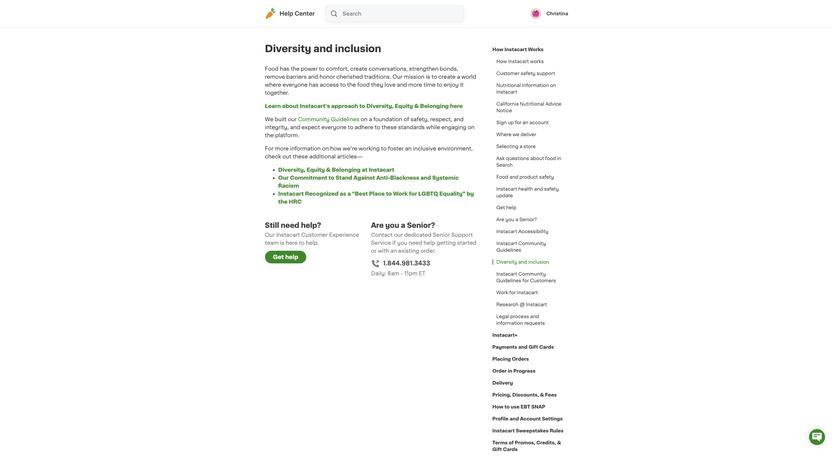 Task type: vqa. For each thing, say whether or not it's contained in the screenshot.
the works
yes



Task type: locate. For each thing, give the bounding box(es) containing it.
community inside 'instacart community guidelines'
[[519, 242, 546, 246]]

1 vertical spatial these
[[293, 154, 308, 159]]

a right the as
[[348, 191, 351, 197]]

dedicated
[[404, 233, 432, 238]]

you down get help link
[[506, 218, 514, 222]]

instacart inside 'link'
[[526, 303, 547, 307]]

to
[[319, 66, 325, 72], [432, 74, 437, 80], [340, 82, 346, 87], [437, 82, 443, 87], [359, 103, 365, 109], [348, 125, 353, 130], [375, 125, 380, 130], [381, 146, 387, 151], [329, 175, 335, 181], [386, 191, 392, 197], [299, 241, 305, 246], [505, 405, 510, 410]]

diversity and inclusion down 'instacart community guidelines' at bottom
[[497, 260, 549, 265]]

where
[[497, 132, 512, 137]]

work for instacart link
[[493, 287, 542, 299]]

inclusion up comfort,
[[335, 44, 381, 54]]

2 horizontal spatial help
[[506, 206, 517, 210]]

our up love
[[393, 74, 403, 80]]

2 vertical spatial an
[[391, 249, 397, 254]]

instacart sweepstakes rules
[[493, 429, 564, 434]]

0 vertical spatial an
[[523, 120, 528, 125]]

the inside on a foundation of safety, respect, and integrity, and expect everyone to adhere to these standards while engaging on the platform.
[[265, 133, 274, 138]]

guidelines for instacart community guidelines
[[497, 248, 521, 253]]

you for are you a senior? contact our dedicated senior support service if you need help getting started or with an existing order.
[[385, 222, 399, 229]]

0 vertical spatial in
[[557, 156, 562, 161]]

how for how instacart works
[[493, 47, 504, 52]]

1 horizontal spatial help
[[424, 241, 435, 246]]

sweepstakes
[[516, 429, 549, 434]]

these inside for more information on how we're working to foster an inclusive environment, check out these additional articles—
[[293, 154, 308, 159]]

instacart inside 'instacart community guidelines'
[[497, 242, 517, 246]]

belonging
[[420, 103, 449, 109], [332, 167, 361, 173]]

and
[[314, 44, 333, 54], [308, 74, 318, 80], [397, 82, 407, 87], [454, 117, 464, 122], [290, 125, 300, 130], [510, 175, 518, 180], [421, 175, 431, 181], [534, 187, 543, 192], [519, 260, 527, 265], [530, 315, 539, 319], [518, 345, 528, 350], [510, 417, 519, 422]]

cards down terms
[[503, 448, 518, 452]]

instacart up @
[[517, 291, 538, 295]]

still need help? our instacart customer experience team is here to help.
[[265, 222, 359, 246]]

instacart right @
[[526, 303, 547, 307]]

an down if
[[391, 249, 397, 254]]

our right built
[[288, 117, 297, 122]]

0 vertical spatial our
[[288, 117, 297, 122]]

community up expect
[[298, 117, 330, 122]]

1 vertical spatial food
[[497, 175, 508, 180]]

get help down update
[[497, 206, 517, 210]]

to left help.
[[299, 241, 305, 246]]

guidelines inside instacart community guidelines for customers
[[497, 279, 521, 283]]

honor
[[320, 74, 335, 80]]

0 horizontal spatial everyone
[[283, 82, 308, 87]]

food inside food has the power to comfort, create conversations, strengthen bonds, remove barriers and honor cherished traditions. our mission is to create a world where everyone has access to the food they love and more time to enjoy it together.
[[357, 82, 370, 87]]

our inside the are you a senior? contact our dedicated senior support service if you need help getting started or with an existing order.
[[394, 233, 403, 238]]

2 horizontal spatial an
[[523, 120, 528, 125]]

of up standards at the top
[[404, 117, 409, 122]]

search
[[497, 163, 513, 168]]

& up safety, on the top
[[414, 103, 419, 109]]

how instacart works link
[[493, 56, 548, 68]]

1 vertical spatial work
[[497, 291, 508, 295]]

1 horizontal spatial information
[[497, 321, 523, 326]]

terms of promos, credits, & gift cards
[[493, 441, 561, 452]]

guidelines for instacart community guidelines for customers
[[497, 279, 521, 283]]

how
[[493, 47, 504, 52], [497, 59, 507, 64], [493, 405, 504, 410]]

instacart health and safety update
[[497, 187, 559, 198]]

et
[[419, 271, 426, 276]]

0 vertical spatial customer
[[497, 71, 520, 76]]

instacart inside instacart community guidelines for customers
[[497, 272, 517, 277]]

get help link
[[493, 202, 521, 214]]

0 horizontal spatial work
[[393, 191, 408, 197]]

0 vertical spatial everyone
[[283, 82, 308, 87]]

2 vertical spatial how
[[493, 405, 504, 410]]

food up remove
[[265, 66, 279, 72]]

sign
[[497, 120, 507, 125]]

0 horizontal spatial in
[[508, 369, 512, 374]]

senior? inside the are you a senior? contact our dedicated senior support service if you need help getting started or with an existing order.
[[407, 222, 435, 229]]

0 vertical spatial how
[[493, 47, 504, 52]]

how inside how instacart works link
[[497, 59, 507, 64]]

diversity inside 'diversity and inclusion' link
[[497, 260, 517, 265]]

credits,
[[537, 441, 556, 446]]

integrity,
[[265, 125, 289, 130]]

community down accessibility
[[519, 242, 546, 246]]

pricing, discounts, & fees link
[[493, 390, 557, 402]]

to down foundation
[[375, 125, 380, 130]]

to down diversity, equity & belonging at instacart link at the left
[[329, 175, 335, 181]]

our inside still need help? our instacart customer experience team is here to help.
[[265, 233, 275, 238]]

everyone down barriers
[[283, 82, 308, 87]]

and down 'instacart community guidelines' at bottom
[[519, 260, 527, 265]]

information down legal
[[497, 321, 523, 326]]

a up "dedicated"
[[401, 222, 405, 229]]

are for are you a senior?
[[497, 218, 504, 222]]

how for how instacart works
[[497, 59, 507, 64]]

diversity and inclusion
[[265, 44, 381, 54], [497, 260, 549, 265]]

about
[[282, 103, 299, 109], [531, 156, 544, 161]]

an right foster
[[405, 146, 412, 151]]

we built our community guidelines
[[265, 117, 359, 122]]

1 vertical spatial information
[[497, 321, 523, 326]]

profile and account settings
[[493, 417, 563, 422]]

0 horizontal spatial an
[[391, 249, 397, 254]]

inclusive
[[413, 146, 436, 151]]

information
[[290, 146, 321, 151], [497, 321, 523, 326]]

1 horizontal spatial more
[[408, 82, 422, 87]]

0 horizontal spatial get
[[273, 255, 284, 260]]

diversity down 'instacart community guidelines' at bottom
[[497, 260, 517, 265]]

instacart up team
[[276, 233, 300, 238]]

cards
[[539, 345, 554, 350], [503, 448, 518, 452]]

1 horizontal spatial diversity,
[[367, 103, 394, 109]]

the inside diversity, equity & belonging at instacart our commitment to stand against anti-blackness and systemic racism instacart recognized as a "best place to work for lgbtq equality" by the hrc
[[278, 199, 288, 205]]

lgbtq
[[418, 191, 438, 197]]

community up customers
[[519, 272, 546, 277]]

traditions.
[[364, 74, 391, 80]]

instacart inside still need help? our instacart customer experience team is here to help.
[[276, 233, 300, 238]]

works
[[530, 59, 544, 64]]

senior? up accessibility
[[520, 218, 537, 222]]

0 vertical spatial diversity and inclusion
[[265, 44, 381, 54]]

terms
[[493, 441, 508, 446]]

here for instacart's
[[450, 103, 463, 109]]

1 vertical spatial gift
[[493, 448, 502, 452]]

process
[[510, 315, 529, 319]]

health
[[519, 187, 533, 192]]

1 vertical spatial here
[[286, 241, 298, 246]]

0 horizontal spatial more
[[275, 146, 289, 151]]

0 vertical spatial food
[[357, 82, 370, 87]]

0 horizontal spatial are
[[371, 222, 384, 229]]

food and product safety
[[497, 175, 554, 180]]

community
[[298, 117, 330, 122], [519, 242, 546, 246], [519, 272, 546, 277]]

a inside diversity, equity & belonging at instacart our commitment to stand against anti-blackness and systemic racism instacart recognized as a "best place to work for lgbtq equality" by the hrc
[[348, 191, 351, 197]]

is inside food has the power to comfort, create conversations, strengthen bonds, remove barriers and honor cherished traditions. our mission is to create a world where everyone has access to the food they love and more time to enjoy it together.
[[426, 74, 430, 80]]

how up how instacart works link
[[493, 47, 504, 52]]

0 horizontal spatial food
[[265, 66, 279, 72]]

help
[[506, 206, 517, 210], [424, 241, 435, 246], [285, 255, 298, 260]]

in inside order in progress link
[[508, 369, 512, 374]]

1 horizontal spatial food
[[545, 156, 556, 161]]

instacart up update
[[497, 187, 517, 192]]

a up adhere at the left top of page
[[369, 117, 372, 122]]

create up the cherished
[[350, 66, 367, 72]]

these inside on a foundation of safety, respect, and integrity, and expect everyone to adhere to these standards while engaging on the platform.
[[382, 125, 397, 130]]

and right health
[[534, 187, 543, 192]]

& left fees
[[540, 393, 544, 398]]

diversity, inside diversity, equity & belonging at instacart our commitment to stand against anti-blackness and systemic racism instacart recognized as a "best place to work for lgbtq equality" by the hrc
[[278, 167, 305, 173]]

legal process and information requests link
[[493, 311, 568, 330]]

on down "support"
[[550, 83, 556, 88]]

1 horizontal spatial about
[[531, 156, 544, 161]]

gift
[[529, 345, 538, 350], [493, 448, 502, 452]]

1 horizontal spatial here
[[450, 103, 463, 109]]

instacart up california at the top right
[[497, 90, 517, 94]]

inclusion down instacart community guidelines "link"
[[529, 260, 549, 265]]

1 vertical spatial in
[[508, 369, 512, 374]]

1 vertical spatial guidelines
[[497, 248, 521, 253]]

on inside nutritional information on instacart
[[550, 83, 556, 88]]

1 vertical spatial an
[[405, 146, 412, 151]]

diversity and inclusion up power
[[265, 44, 381, 54]]

0 horizontal spatial gift
[[493, 448, 502, 452]]

terms of promos, credits, & gift cards link
[[493, 437, 568, 454]]

safety up 'information'
[[521, 71, 536, 76]]

food down search
[[497, 175, 508, 180]]

0 vertical spatial cards
[[539, 345, 554, 350]]

instacart down racism
[[278, 191, 304, 197]]

get down team
[[273, 255, 284, 260]]

1 vertical spatial everyone
[[322, 125, 347, 130]]

0 horizontal spatial these
[[293, 154, 308, 159]]

progress
[[514, 369, 536, 374]]

community inside instacart community guidelines for customers
[[519, 272, 546, 277]]

0 horizontal spatial diversity and inclusion
[[265, 44, 381, 54]]

are you a senior?
[[497, 218, 537, 222]]

need
[[281, 222, 299, 229], [409, 241, 422, 246]]

here up "respect," at the right top of the page
[[450, 103, 463, 109]]

instacart accessibility link
[[493, 226, 552, 238]]

0 horizontal spatial create
[[350, 66, 367, 72]]

1 horizontal spatial food
[[497, 175, 508, 180]]

get help button
[[265, 251, 306, 264]]

gift up orders
[[529, 345, 538, 350]]

platform.
[[275, 133, 299, 138]]

2 vertical spatial community
[[519, 272, 546, 277]]

instacart down how instacart works
[[508, 59, 529, 64]]

for up work for instacart link
[[523, 279, 529, 283]]

are inside the are you a senior? contact our dedicated senior support service if you need help getting started or with an existing order.
[[371, 222, 384, 229]]

a inside "link"
[[520, 144, 523, 149]]

stand
[[336, 175, 352, 181]]

more
[[408, 82, 422, 87], [275, 146, 289, 151]]

safety inside instacart health and safety update
[[544, 187, 559, 192]]

guidelines inside 'instacart community guidelines'
[[497, 248, 521, 253]]

are up contact
[[371, 222, 384, 229]]

foundation
[[373, 117, 403, 122]]

0 vertical spatial these
[[382, 125, 397, 130]]

information
[[522, 83, 549, 88]]

and up lgbtq
[[421, 175, 431, 181]]

1 vertical spatial get
[[273, 255, 284, 260]]

0 horizontal spatial need
[[281, 222, 299, 229]]

our up if
[[394, 233, 403, 238]]

1 vertical spatial our
[[394, 233, 403, 238]]

need inside still need help? our instacart customer experience team is here to help.
[[281, 222, 299, 229]]

learn about instacart's approach to diversity, equity & belonging here link
[[265, 103, 463, 109]]

our up racism
[[278, 175, 289, 181]]

cards inside terms of promos, credits, & gift cards
[[503, 448, 518, 452]]

order.
[[421, 249, 436, 254]]

is right team
[[280, 241, 284, 246]]

0 horizontal spatial food
[[357, 82, 370, 87]]

food for food and product safety
[[497, 175, 508, 180]]

more up the out
[[275, 146, 289, 151]]

1 vertical spatial is
[[280, 241, 284, 246]]

diversity, down the out
[[278, 167, 305, 173]]

0 vertical spatial safety
[[521, 71, 536, 76]]

1 vertical spatial diversity,
[[278, 167, 305, 173]]

instacart
[[505, 47, 527, 52], [508, 59, 529, 64], [497, 90, 517, 94], [369, 167, 394, 173], [497, 187, 517, 192], [278, 191, 304, 197], [497, 230, 517, 234], [276, 233, 300, 238], [497, 242, 517, 246], [497, 272, 517, 277], [517, 291, 538, 295], [526, 303, 547, 307], [493, 429, 515, 434]]

1 vertical spatial of
[[509, 441, 514, 446]]

1 horizontal spatial of
[[509, 441, 514, 446]]

comfort,
[[326, 66, 349, 72]]

ask questions about food in search link
[[493, 153, 568, 171]]

delivery link
[[493, 378, 513, 390]]

instacart down "instacart accessibility" link
[[497, 242, 517, 246]]

is inside still need help? our instacart customer experience team is here to help.
[[280, 241, 284, 246]]

0 vertical spatial is
[[426, 74, 430, 80]]

0 vertical spatial information
[[290, 146, 321, 151]]

1 vertical spatial food
[[545, 156, 556, 161]]

for more information on how we're working to foster an inclusive environment, check out these additional articles—
[[265, 146, 473, 159]]

food inside food has the power to comfort, create conversations, strengthen bonds, remove barriers and honor cherished traditions. our mission is to create a world where everyone has access to the food they love and more time to enjoy it together.
[[265, 66, 279, 72]]

delivery
[[493, 381, 513, 386]]

pricing, discounts, & fees
[[493, 393, 557, 398]]

1 vertical spatial how
[[497, 59, 507, 64]]

1 horizontal spatial is
[[426, 74, 430, 80]]

nutritional down nutritional information on instacart link
[[520, 102, 544, 106]]

information up additional
[[290, 146, 321, 151]]

here inside still need help? our instacart customer experience team is here to help.
[[286, 241, 298, 246]]

an up deliver
[[523, 120, 528, 125]]

a inside the are you a senior? contact our dedicated senior support service if you need help getting started or with an existing order.
[[401, 222, 405, 229]]

0 vertical spatial gift
[[529, 345, 538, 350]]

instacart+ link
[[493, 330, 518, 342]]

1 vertical spatial about
[[531, 156, 544, 161]]

help inside button
[[285, 255, 298, 260]]

1 horizontal spatial work
[[497, 291, 508, 295]]

you for are you a senior?
[[506, 218, 514, 222]]

belonging up "respect," at the right top of the page
[[420, 103, 449, 109]]

rules
[[550, 429, 564, 434]]

on up additional
[[322, 146, 329, 151]]

respect,
[[430, 117, 452, 122]]

work inside diversity, equity & belonging at instacart our commitment to stand against anti-blackness and systemic racism instacart recognized as a "best place to work for lgbtq equality" by the hrc
[[393, 191, 408, 197]]

our up team
[[265, 233, 275, 238]]

equity up safety, on the top
[[395, 103, 413, 109]]

store
[[524, 144, 536, 149]]

Search search field
[[342, 6, 464, 22]]

0 horizontal spatial help
[[285, 255, 298, 260]]

0 horizontal spatial inclusion
[[335, 44, 381, 54]]

research @ instacart link
[[493, 299, 551, 311]]

food for food has the power to comfort, create conversations, strengthen bonds, remove barriers and honor cherished traditions. our mission is to create a world where everyone has access to the food they love and more time to enjoy it together.
[[265, 66, 279, 72]]

1 horizontal spatial our
[[394, 233, 403, 238]]

diversity and inclusion link
[[493, 256, 553, 268]]

daily:
[[371, 271, 386, 276]]

0 vertical spatial about
[[282, 103, 299, 109]]

guidelines down approach
[[331, 117, 359, 122]]

help down still need help? our instacart customer experience team is here to help.
[[285, 255, 298, 260]]

instacart+
[[493, 333, 518, 338]]

1 vertical spatial nutritional
[[520, 102, 544, 106]]

commitment
[[290, 175, 327, 181]]

for right up
[[515, 120, 522, 125]]

need inside the are you a senior? contact our dedicated senior support service if you need help getting started or with an existing order.
[[409, 241, 422, 246]]

need down "dedicated"
[[409, 241, 422, 246]]

0 horizontal spatial diversity,
[[278, 167, 305, 173]]

a inside food has the power to comfort, create conversations, strengthen bonds, remove barriers and honor cherished traditions. our mission is to create a world where everyone has access to the food they love and more time to enjoy it together.
[[457, 74, 460, 80]]

these
[[382, 125, 397, 130], [293, 154, 308, 159]]

0 vertical spatial need
[[281, 222, 299, 229]]

a left store
[[520, 144, 523, 149]]

for left lgbtq
[[409, 191, 417, 197]]

these for standards
[[382, 125, 397, 130]]

0 vertical spatial nutritional
[[497, 83, 521, 88]]

1 horizontal spatial diversity
[[497, 260, 517, 265]]

deliver
[[521, 132, 536, 137]]

0 horizontal spatial our
[[288, 117, 297, 122]]

help up are you a senior? link
[[506, 206, 517, 210]]

and inside instacart health and safety update
[[534, 187, 543, 192]]

senior? for are you a senior?
[[520, 218, 537, 222]]

instacart down profile at bottom
[[493, 429, 515, 434]]

of
[[404, 117, 409, 122], [509, 441, 514, 446]]

0 vertical spatial help
[[506, 206, 517, 210]]

a up it
[[457, 74, 460, 80]]

how for how to use ebt snap
[[493, 405, 504, 410]]

safety for product
[[539, 175, 554, 180]]

0 horizontal spatial is
[[280, 241, 284, 246]]

the left hrc
[[278, 199, 288, 205]]

0 vertical spatial more
[[408, 82, 422, 87]]

2 horizontal spatial our
[[393, 74, 403, 80]]

1 vertical spatial has
[[309, 82, 319, 87]]

& inside terms of promos, credits, & gift cards
[[557, 441, 561, 446]]

1 vertical spatial help
[[424, 241, 435, 246]]

of inside on a foundation of safety, respect, and integrity, and expect everyone to adhere to these standards while engaging on the platform.
[[404, 117, 409, 122]]

0 horizontal spatial equity
[[307, 167, 325, 173]]

2 vertical spatial guidelines
[[497, 279, 521, 283]]

california nutritional advice notice
[[497, 102, 562, 113]]

0 horizontal spatial has
[[280, 66, 289, 72]]

guidelines up 'diversity and inclusion' link
[[497, 248, 521, 253]]

are for are you a senior? contact our dedicated senior support service if you need help getting started or with an existing order.
[[371, 222, 384, 229]]

senior
[[433, 233, 450, 238]]

everyone inside on a foundation of safety, respect, and integrity, and expect everyone to adhere to these standards while engaging on the platform.
[[322, 125, 347, 130]]

1 vertical spatial get help
[[273, 255, 298, 260]]

here up get help button
[[286, 241, 298, 246]]

these down foundation
[[382, 125, 397, 130]]

0 vertical spatial our
[[393, 74, 403, 80]]

safety inside "link"
[[521, 71, 536, 76]]

1 horizontal spatial in
[[557, 156, 562, 161]]

1 horizontal spatial inclusion
[[529, 260, 549, 265]]

1 vertical spatial equity
[[307, 167, 325, 173]]

information inside legal process and information requests
[[497, 321, 523, 326]]

how inside how instacart works link
[[493, 47, 504, 52]]

you
[[506, 218, 514, 222], [385, 222, 399, 229], [397, 241, 407, 246]]

1 vertical spatial diversity
[[497, 260, 517, 265]]

food up food and product safety link
[[545, 156, 556, 161]]

senior? up "dedicated"
[[407, 222, 435, 229]]

an inside for more information on how we're working to foster an inclusive environment, check out these additional articles—
[[405, 146, 412, 151]]

belonging up stand
[[332, 167, 361, 173]]

notice
[[497, 108, 512, 113]]

gift down terms
[[493, 448, 502, 452]]

1 vertical spatial diversity and inclusion
[[497, 260, 549, 265]]

cards down requests
[[539, 345, 554, 350]]

learn
[[265, 103, 281, 109]]

has
[[280, 66, 289, 72], [309, 82, 319, 87]]

work down blackness
[[393, 191, 408, 197]]

systemic
[[432, 175, 459, 181]]

blackness
[[390, 175, 419, 181]]

0 horizontal spatial belonging
[[332, 167, 361, 173]]

has up remove
[[280, 66, 289, 72]]

diversity, up foundation
[[367, 103, 394, 109]]

more down mission
[[408, 82, 422, 87]]

more inside food has the power to comfort, create conversations, strengthen bonds, remove barriers and honor cherished traditions. our mission is to create a world where everyone has access to the food they love and more time to enjoy it together.
[[408, 82, 422, 87]]

about down store
[[531, 156, 544, 161]]

here for help?
[[286, 241, 298, 246]]

0 horizontal spatial customer
[[301, 233, 328, 238]]

and up requests
[[530, 315, 539, 319]]

articles—
[[337, 154, 363, 159]]

0 horizontal spatial information
[[290, 146, 321, 151]]

food left they at the left top of page
[[357, 82, 370, 87]]

guidelines up work for instacart link
[[497, 279, 521, 283]]

nutritional inside california nutritional advice notice
[[520, 102, 544, 106]]

1 horizontal spatial has
[[309, 82, 319, 87]]

customer down how instacart works link
[[497, 71, 520, 76]]

instacart inside instacart health and safety update
[[497, 187, 517, 192]]

0 vertical spatial diversity
[[265, 44, 311, 54]]

how inside how to use ebt snap link
[[493, 405, 504, 410]]

1 vertical spatial inclusion
[[529, 260, 549, 265]]

where we deliver link
[[493, 129, 540, 141]]

to left foster
[[381, 146, 387, 151]]

daily: 8am - 11pm et
[[371, 271, 426, 276]]



Task type: describe. For each thing, give the bounding box(es) containing it.
of inside terms of promos, credits, & gift cards
[[509, 441, 514, 446]]

conversations,
[[369, 66, 408, 72]]

and right love
[[397, 82, 407, 87]]

strengthen
[[409, 66, 439, 72]]

on up adhere at the left top of page
[[361, 117, 368, 122]]

1 horizontal spatial equity
[[395, 103, 413, 109]]

food inside ask questions about food in search
[[545, 156, 556, 161]]

how instacart works
[[497, 59, 544, 64]]

snap
[[532, 405, 546, 410]]

advice
[[546, 102, 562, 106]]

get inside button
[[273, 255, 284, 260]]

how instacart works link
[[493, 44, 544, 56]]

@
[[520, 303, 525, 307]]

information inside for more information on how we're working to foster an inclusive environment, check out these additional articles—
[[290, 146, 321, 151]]

and up engaging
[[454, 117, 464, 122]]

the down the cherished
[[347, 82, 356, 87]]

on right engaging
[[468, 125, 475, 130]]

safety for and
[[544, 187, 559, 192]]

to left adhere at the left top of page
[[348, 125, 353, 130]]

0 vertical spatial get
[[497, 206, 505, 210]]

1 horizontal spatial cards
[[539, 345, 554, 350]]

placing orders link
[[493, 354, 529, 366]]

selecting a store link
[[493, 141, 540, 153]]

our inside food has the power to comfort, create conversations, strengthen bonds, remove barriers and honor cherished traditions. our mission is to create a world where everyone has access to the food they love and more time to enjoy it together.
[[393, 74, 403, 80]]

everyone inside food has the power to comfort, create conversations, strengthen bonds, remove barriers and honor cherished traditions. our mission is to create a world where everyone has access to the food they love and more time to enjoy it together.
[[283, 82, 308, 87]]

1 horizontal spatial gift
[[529, 345, 538, 350]]

out
[[283, 154, 291, 159]]

in inside ask questions about food in search
[[557, 156, 562, 161]]

remove
[[265, 74, 285, 80]]

selecting a store
[[497, 144, 536, 149]]

additional
[[309, 154, 336, 159]]

gift inside terms of promos, credits, & gift cards
[[493, 448, 502, 452]]

on inside for more information on how we're working to foster an inclusive environment, check out these additional articles—
[[322, 146, 329, 151]]

are you a senior? contact our dedicated senior support service if you need help getting started or with an existing order.
[[371, 222, 477, 254]]

and left product
[[510, 175, 518, 180]]

to left use
[[505, 405, 510, 410]]

help.
[[306, 241, 319, 246]]

instacart community guidelines link
[[493, 238, 568, 256]]

1 horizontal spatial diversity and inclusion
[[497, 260, 549, 265]]

help
[[280, 11, 293, 16]]

instacart inside nutritional information on instacart
[[497, 90, 517, 94]]

and up the platform.
[[290, 125, 300, 130]]

0 horizontal spatial about
[[282, 103, 299, 109]]

profile
[[493, 417, 509, 422]]

instacart up how instacart works link
[[505, 47, 527, 52]]

product
[[520, 175, 538, 180]]

user avatar image
[[531, 8, 541, 19]]

are you a senior? link
[[493, 214, 541, 226]]

on a foundation of safety, respect, and integrity, and expect everyone to adhere to these standards while engaging on the platform.
[[265, 117, 475, 138]]

california nutritional advice notice link
[[493, 98, 568, 117]]

food and product safety link
[[493, 171, 558, 183]]

to inside for more information on how we're working to foster an inclusive environment, check out these additional articles—
[[381, 146, 387, 151]]

0 vertical spatial has
[[280, 66, 289, 72]]

power
[[301, 66, 318, 72]]

our inside diversity, equity & belonging at instacart our commitment to stand against anti-blackness and systemic racism instacart recognized as a "best place to work for lgbtq equality" by the hrc
[[278, 175, 289, 181]]

together.
[[265, 90, 289, 95]]

instacart accessibility
[[497, 230, 548, 234]]

11pm
[[405, 271, 418, 276]]

we
[[265, 117, 274, 122]]

we're
[[343, 146, 358, 151]]

orders
[[512, 357, 529, 362]]

diversity, equity & belonging at instacart link
[[278, 167, 394, 173]]

customer safety support link
[[493, 68, 559, 80]]

work for instacart
[[497, 291, 538, 295]]

order in progress
[[493, 369, 536, 374]]

where we deliver
[[497, 132, 536, 137]]

legal
[[497, 315, 509, 319]]

getting
[[437, 241, 456, 246]]

an inside the are you a senior? contact our dedicated senior support service if you need help getting started or with an existing order.
[[391, 249, 397, 254]]

adhere
[[355, 125, 373, 130]]

update
[[497, 194, 513, 198]]

& inside "link"
[[540, 393, 544, 398]]

0 vertical spatial get help
[[497, 206, 517, 210]]

sign up for an account link
[[493, 117, 553, 129]]

support
[[537, 71, 555, 76]]

placing
[[493, 357, 511, 362]]

and down power
[[308, 74, 318, 80]]

senior? for are you a senior? contact our dedicated senior support service if you need help getting started or with an existing order.
[[407, 222, 435, 229]]

you right if
[[397, 241, 407, 246]]

how
[[330, 146, 341, 151]]

how to use ebt snap
[[493, 405, 546, 410]]

sign up for an account
[[497, 120, 549, 125]]

customers
[[530, 279, 556, 283]]

mission
[[404, 74, 425, 80]]

and inside legal process and information requests
[[530, 315, 539, 319]]

to right approach
[[359, 103, 365, 109]]

to up "time"
[[432, 74, 437, 80]]

fees
[[545, 393, 557, 398]]

help center link
[[265, 8, 315, 19]]

up
[[508, 120, 514, 125]]

and inside diversity, equity & belonging at instacart our commitment to stand against anti-blackness and systemic racism instacart recognized as a "best place to work for lgbtq equality" by the hrc
[[421, 175, 431, 181]]

for inside diversity, equity & belonging at instacart our commitment to stand against anti-blackness and systemic racism instacart recognized as a "best place to work for lgbtq equality" by the hrc
[[409, 191, 417, 197]]

instacart recognized as a "best place to work for lgbtq equality" by the hrc link
[[278, 191, 474, 205]]

research
[[497, 303, 519, 307]]

to right place
[[386, 191, 392, 197]]

discounts,
[[513, 393, 539, 398]]

0 vertical spatial community
[[298, 117, 330, 122]]

customer inside still need help? our instacart customer experience team is here to help.
[[301, 233, 328, 238]]

started
[[457, 241, 477, 246]]

enjoy
[[444, 82, 459, 87]]

get help inside button
[[273, 255, 298, 260]]

payments
[[493, 345, 517, 350]]

recognized
[[305, 191, 339, 197]]

about inside ask questions about food in search
[[531, 156, 544, 161]]

by
[[467, 191, 474, 197]]

0 horizontal spatial diversity
[[265, 44, 311, 54]]

instacart community guidelines for customers link
[[493, 268, 568, 287]]

a inside on a foundation of safety, respect, and integrity, and expect everyone to adhere to these standards while engaging on the platform.
[[369, 117, 372, 122]]

standards
[[398, 125, 425, 130]]

& inside diversity, equity & belonging at instacart our commitment to stand against anti-blackness and systemic racism instacart recognized as a "best place to work for lgbtq equality" by the hrc
[[326, 167, 331, 173]]

and up orders
[[518, 345, 528, 350]]

and up power
[[314, 44, 333, 54]]

team
[[265, 241, 279, 246]]

instacart image
[[265, 8, 276, 19]]

instacart up anti-
[[369, 167, 394, 173]]

contact
[[371, 233, 393, 238]]

questions
[[506, 156, 529, 161]]

for up research
[[510, 291, 516, 295]]

instacart down are you a senior? link
[[497, 230, 517, 234]]

pricing,
[[493, 393, 511, 398]]

how instacart works
[[493, 47, 544, 52]]

0 vertical spatial create
[[350, 66, 367, 72]]

existing
[[398, 249, 419, 254]]

learn about instacart's approach to diversity, equity & belonging here
[[265, 103, 463, 109]]

ask
[[497, 156, 505, 161]]

equity inside diversity, equity & belonging at instacart our commitment to stand against anti-blackness and systemic racism instacart recognized as a "best place to work for lgbtq equality" by the hrc
[[307, 167, 325, 173]]

we
[[513, 132, 520, 137]]

0 vertical spatial inclusion
[[335, 44, 381, 54]]

for inside instacart community guidelines for customers
[[523, 279, 529, 283]]

the up barriers
[[291, 66, 300, 72]]

to down the cherished
[[340, 82, 346, 87]]

1 vertical spatial create
[[439, 74, 456, 80]]

built
[[275, 117, 287, 122]]

order
[[493, 369, 507, 374]]

8am
[[388, 271, 399, 276]]

and inside "link"
[[510, 417, 519, 422]]

safety,
[[411, 117, 429, 122]]

to right "time"
[[437, 82, 443, 87]]

help?
[[301, 222, 321, 229]]

to inside still need help? our instacart customer experience team is here to help.
[[299, 241, 305, 246]]

instacart community guidelines
[[497, 242, 546, 253]]

1 horizontal spatial belonging
[[420, 103, 449, 109]]

1.844.981.3433 link
[[383, 259, 430, 268]]

ebt
[[521, 405, 530, 410]]

account
[[530, 120, 549, 125]]

payments and gift cards
[[493, 345, 554, 350]]

research @ instacart
[[497, 303, 547, 307]]

access
[[320, 82, 339, 87]]

community for instacart community guidelines
[[519, 242, 546, 246]]

experience
[[329, 233, 359, 238]]

a up "instacart accessibility" link
[[516, 218, 518, 222]]

help center
[[280, 11, 315, 16]]

help inside the are you a senior? contact our dedicated senior support service if you need help getting started or with an existing order.
[[424, 241, 435, 246]]

customer inside customer safety support "link"
[[497, 71, 520, 76]]

these for additional
[[293, 154, 308, 159]]

belonging inside diversity, equity & belonging at instacart our commitment to stand against anti-blackness and systemic racism instacart recognized as a "best place to work for lgbtq equality" by the hrc
[[332, 167, 361, 173]]

or
[[371, 249, 377, 254]]

0 vertical spatial guidelines
[[331, 117, 359, 122]]

to up honor
[[319, 66, 325, 72]]

nutritional inside nutritional information on instacart
[[497, 83, 521, 88]]

instacart health and safety update link
[[493, 183, 568, 202]]

community for instacart community guidelines for customers
[[519, 272, 546, 277]]

more inside for more information on how we're working to foster an inclusive environment, check out these additional articles—
[[275, 146, 289, 151]]

california
[[497, 102, 519, 106]]

with
[[378, 249, 389, 254]]



